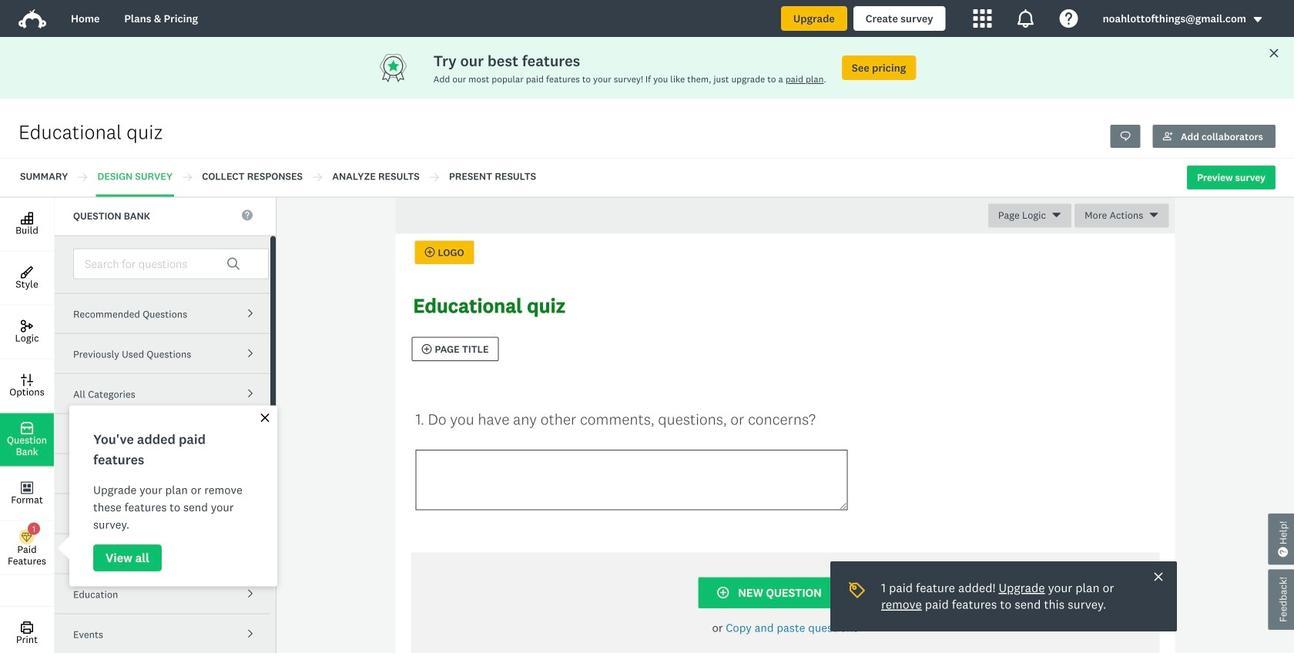 Task type: locate. For each thing, give the bounding box(es) containing it.
2 products icon image from the left
[[1016, 9, 1035, 28]]

products icon image
[[973, 9, 992, 28], [1016, 9, 1035, 28]]

1 horizontal spatial products icon image
[[1016, 9, 1035, 28]]

None text field
[[416, 450, 848, 510]]

Search for questions text field
[[73, 248, 269, 279]]

0 horizontal spatial products icon image
[[973, 9, 992, 28]]

surveymonkey logo image
[[18, 9, 46, 29]]

help icon image
[[1060, 9, 1078, 28]]



Task type: vqa. For each thing, say whether or not it's contained in the screenshot.
Products Icon
yes



Task type: describe. For each thing, give the bounding box(es) containing it.
1 products icon image from the left
[[973, 9, 992, 28]]

rewards image
[[378, 52, 433, 83]]

dropdown arrow image
[[1252, 14, 1263, 25]]



